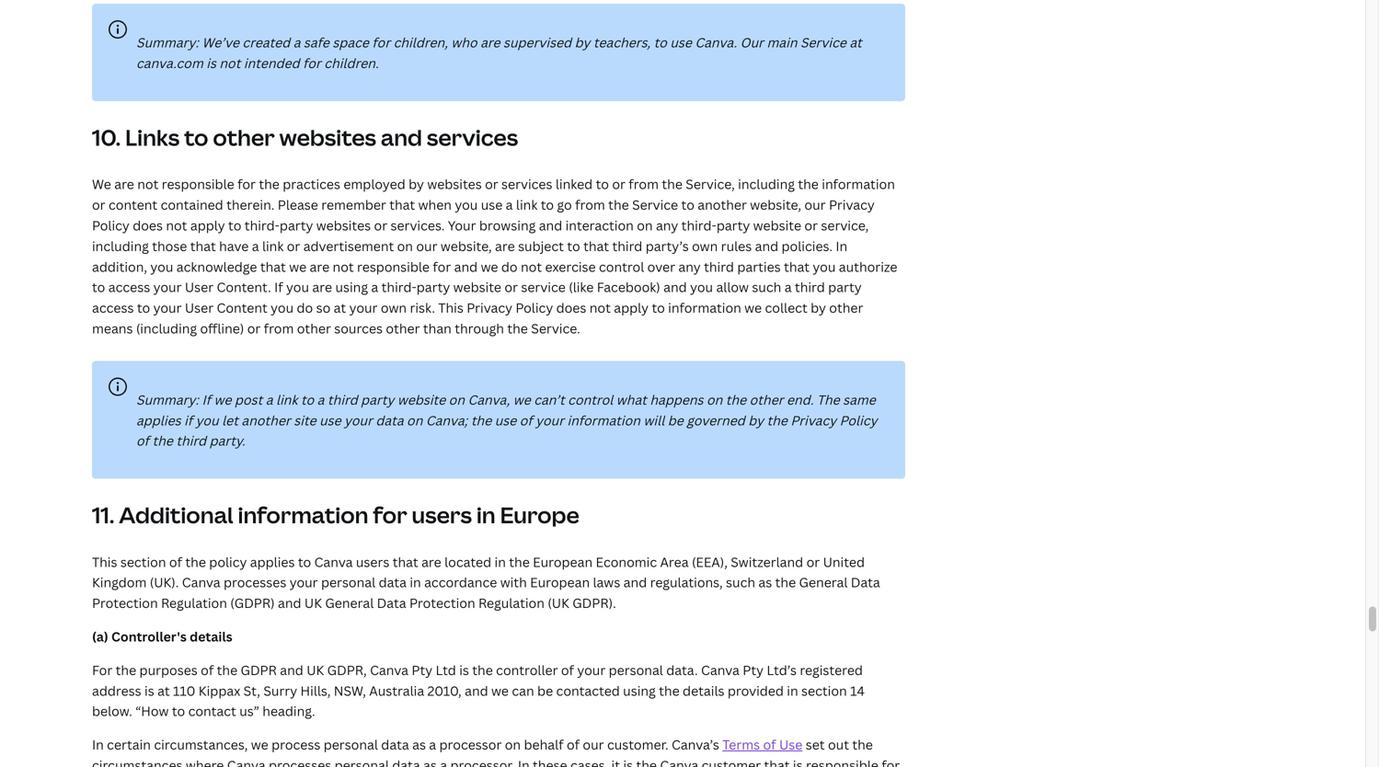 Task type: vqa. For each thing, say whether or not it's contained in the screenshot.
'blue and yellow modern pressure washing flyer' image
no



Task type: locate. For each thing, give the bounding box(es) containing it.
not down "(like"
[[589, 299, 611, 317]]

summary:
[[136, 34, 199, 51], [136, 391, 199, 408]]

service inside we are not responsible for the practices employed by websites or services linked to or from the service, including the information or content contained therein. please remember that when you use a link to go from the service to another website, our privacy policy does not apply to third-party websites or services. your browsing and interaction on any third-party website or service, including those that have a link or advertisement on our website, are subject to that third party's own rules and policies. in addition, you acknowledge that we are not responsible for and we do not exercise control over any third parties that you authorize to access your user content. if you are using a third-party website or service (like facebook) and you allow such a third party access to your user content you do so at your own risk. this privacy policy does not apply to information we collect by other means (including offline) or from other sources other than through the service.
[[632, 196, 678, 214]]

1 vertical spatial including
[[92, 237, 149, 255]]

0 horizontal spatial users
[[356, 553, 389, 571]]

website inside summary: if we post a link to a third party website on canva, we can't control what happens on the other end. the same applies if you let another site use your data on canva; the use of your information will be governed by the privacy policy of the third party.
[[397, 391, 445, 408]]

2 vertical spatial in
[[518, 757, 530, 767]]

be down happens
[[668, 411, 683, 429]]

by inside summary: if we post a link to a third party website on canva, we can't control what happens on the other end. the same applies if you let another site use your data on canva; the use of your information will be governed by the privacy policy of the third party.
[[748, 411, 764, 429]]

websites up advertisement
[[316, 217, 371, 234]]

1 vertical spatial websites
[[427, 175, 482, 193]]

on up the "canva;"
[[449, 391, 465, 408]]

0 horizontal spatial another
[[241, 411, 291, 429]]

using inside we are not responsible for the practices employed by websites or services linked to or from the service, including the information or content contained therein. please remember that when you use a link to go from the service to another website, our privacy policy does not apply to third-party websites or services. your browsing and interaction on any third-party website or service, including those that have a link or advertisement on our website, are subject to that third party's own rules and policies. in addition, you acknowledge that we are not responsible for and we do not exercise control over any third parties that you authorize to access your user content. if you are using a third-party website or service (like facebook) and you allow such a third party access to your user content you do so at your own risk. this privacy policy does not apply to information we collect by other means (including offline) or from other sources other than through the service.
[[335, 278, 368, 296]]

that down use
[[764, 757, 790, 767]]

0 vertical spatial using
[[335, 278, 368, 296]]

customer.
[[607, 736, 668, 754]]

0 vertical spatial processes
[[224, 574, 286, 591]]

not inside summary: we've created a safe space for children, who are supervised by teachers, to use canva. our main service at canva.com is not intended for children.
[[219, 54, 241, 72]]

another inside summary: if we post a link to a third party website on canva, we can't control what happens on the other end. the same applies if you let another site use your data on canva; the use of your information will be governed by the privacy policy of the third party.
[[241, 411, 291, 429]]

does
[[133, 217, 163, 234], [556, 299, 586, 317]]

our down services.
[[416, 237, 437, 255]]

1 vertical spatial in
[[92, 736, 104, 754]]

another inside we are not responsible for the practices employed by websites or services linked to or from the service, including the information or content contained therein. please remember that when you use a link to go from the service to another website, our privacy policy does not apply to third-party websites or services. your browsing and interaction on any third-party website or service, including those that have a link or advertisement on our website, are subject to that third party's own rules and policies. in addition, you acknowledge that we are not responsible for and we do not exercise control over any third parties that you authorize to access your user content. if you are using a third-party website or service (like facebook) and you allow such a third party access to your user content you do so at your own risk. this privacy policy does not apply to information we collect by other means (including offline) or from other sources other than through the service.
[[698, 196, 747, 214]]

summary: we've created a safe space for children, who are supervised by teachers, to use canva. our main service at canva.com is not intended for children.
[[136, 34, 862, 72]]

0 horizontal spatial if
[[202, 391, 211, 408]]

2 horizontal spatial at
[[849, 34, 862, 51]]

is right the ltd
[[459, 661, 469, 679]]

applies left if
[[136, 411, 181, 429]]

be inside for the purposes of the gdpr and uk gdpr, canva pty ltd is the controller of your personal data. canva pty ltd's registered address is at 110 kippax st, surry hills, nsw, australia 2010, and we can be contacted using the details provided in section 14 below. "how to contact us" heading.
[[537, 682, 553, 699]]

0 horizontal spatial data
[[377, 594, 406, 612]]

uk
[[304, 594, 322, 612], [307, 661, 324, 679]]

1 horizontal spatial in
[[518, 757, 530, 767]]

and down your
[[454, 258, 478, 275]]

our up cases,
[[583, 736, 604, 754]]

access up the 'means'
[[92, 299, 134, 317]]

regulation
[[161, 594, 227, 612], [478, 594, 545, 612]]

that left located at the left
[[393, 553, 418, 571]]

1 horizontal spatial does
[[556, 299, 586, 317]]

use up browsing
[[481, 196, 503, 214]]

employed
[[343, 175, 406, 193]]

links
[[125, 122, 180, 152]]

1 vertical spatial control
[[568, 391, 613, 408]]

party's
[[646, 237, 689, 255]]

of left use
[[763, 736, 776, 754]]

same
[[843, 391, 876, 408]]

below.
[[92, 703, 132, 720]]

11.
[[92, 500, 114, 530]]

and up surry
[[280, 661, 303, 679]]

policy down content
[[92, 217, 130, 234]]

parties
[[737, 258, 781, 275]]

1 vertical spatial does
[[556, 299, 586, 317]]

data inside this section of the policy applies to canva users that are located in the european economic area (eea), switzerland or united kingdom (uk). canva processes your personal data in accordance with european laws and regulations, such as the general data protection regulation (gdpr) and uk general data protection regulation (uk gdpr).
[[379, 574, 407, 591]]

personal inside 'set out the circumstances where canva processes personal data as a processor. in these cases, it is the canva customer that is responsible fo'
[[335, 757, 389, 767]]

website
[[753, 217, 801, 234], [453, 278, 501, 296], [397, 391, 445, 408]]

services up browsing
[[501, 175, 552, 193]]

0 horizontal spatial at
[[157, 682, 170, 699]]

at right the main
[[849, 34, 862, 51]]

remember
[[321, 196, 386, 214]]

1 horizontal spatial details
[[683, 682, 724, 699]]

service
[[521, 278, 566, 296]]

other inside summary: if we post a link to a third party website on canva, we can't control what happens on the other end. the same applies if you let another site use your data on canva; the use of your information will be governed by the privacy policy of the third party.
[[749, 391, 783, 408]]

0 horizontal spatial website,
[[441, 237, 492, 255]]

by inside summary: we've created a safe space for children, who are supervised by teachers, to use canva. our main service at canva.com is not intended for children.
[[575, 34, 590, 51]]

own left risk.
[[381, 299, 407, 317]]

1 vertical spatial service
[[632, 196, 678, 214]]

information
[[822, 175, 895, 193], [668, 299, 741, 317], [567, 411, 640, 429], [238, 500, 368, 530]]

kippax
[[199, 682, 240, 699]]

or up policies.
[[804, 217, 818, 234]]

summary: for summary: we've created a safe space for children, who are supervised by teachers, to use canva. our main service at canva.com is not intended for children.
[[136, 34, 199, 51]]

pty up provided
[[743, 661, 764, 679]]

1 vertical spatial users
[[356, 553, 389, 571]]

regulations,
[[650, 574, 723, 591]]

summary: inside summary: we've created a safe space for children, who are supervised by teachers, to use canva. our main service at canva.com is not intended for children.
[[136, 34, 199, 51]]

general
[[799, 574, 848, 591], [325, 594, 374, 612]]

1 vertical spatial website,
[[441, 237, 492, 255]]

0 vertical spatial services
[[427, 122, 518, 152]]

users up located at the left
[[412, 500, 472, 530]]

by up when
[[409, 175, 424, 193]]

1 horizontal spatial at
[[334, 299, 346, 317]]

0 horizontal spatial apply
[[190, 217, 225, 234]]

2 vertical spatial as
[[423, 757, 437, 767]]

0 vertical spatial applies
[[136, 411, 181, 429]]

control up facebook)
[[599, 258, 644, 275]]

section inside this section of the policy applies to canva users that are located in the european economic area (eea), switzerland or united kingdom (uk). canva processes your personal data in accordance with european laws and regulations, such as the general data protection regulation (gdpr) and uk general data protection regulation (uk gdpr).
[[120, 553, 166, 571]]

regulation down with
[[478, 594, 545, 612]]

0 vertical spatial if
[[274, 278, 283, 296]]

1 vertical spatial european
[[530, 574, 590, 591]]

(including
[[136, 320, 197, 337]]

0 horizontal spatial general
[[325, 594, 374, 612]]

2 horizontal spatial in
[[836, 237, 847, 255]]

use inside we are not responsible for the practices employed by websites or services linked to or from the service, including the information or content contained therein. please remember that when you use a link to go from the service to another website, our privacy policy does not apply to third-party websites or services. your browsing and interaction on any third-party website or service, including those that have a link or advertisement on our website, are subject to that third party's own rules and policies. in addition, you acknowledge that we are not responsible for and we do not exercise control over any third parties that you authorize to access your user content. if you are using a third-party website or service (like facebook) and you allow such a third party access to your user content you do so at your own risk. this privacy policy does not apply to information we collect by other means (including offline) or from other sources other than through the service.
[[481, 196, 503, 214]]

third down sources at the top left of page
[[327, 391, 358, 408]]

1 protection from the left
[[92, 594, 158, 612]]

2 vertical spatial websites
[[316, 217, 371, 234]]

this inside this section of the policy applies to canva users that are located in the european economic area (eea), switzerland or united kingdom (uk). canva processes your personal data in accordance with european laws and regulations, such as the general data protection regulation (gdpr) and uk general data protection regulation (uk gdpr).
[[92, 553, 117, 571]]

1 vertical spatial using
[[623, 682, 656, 699]]

processes up (gdpr)
[[224, 574, 286, 591]]

access down addition,
[[108, 278, 150, 296]]

us"
[[239, 703, 259, 720]]

the
[[817, 391, 840, 408]]

australia
[[369, 682, 424, 699]]

the left service,
[[662, 175, 683, 193]]

details down (gdpr)
[[190, 628, 232, 645]]

0 vertical spatial be
[[668, 411, 683, 429]]

subject
[[518, 237, 564, 255]]

teachers,
[[593, 34, 651, 51]]

users down 11. additional information for users in europe
[[356, 553, 389, 571]]

from
[[629, 175, 659, 193], [575, 196, 605, 214], [264, 320, 294, 337]]

or
[[485, 175, 498, 193], [612, 175, 625, 193], [92, 196, 105, 214], [374, 217, 387, 234], [804, 217, 818, 234], [287, 237, 300, 255], [504, 278, 518, 296], [247, 320, 261, 337], [806, 553, 820, 571]]

we down advertisement
[[289, 258, 306, 275]]

1 summary: from the top
[[136, 34, 199, 51]]

including right service,
[[738, 175, 795, 193]]

0 vertical spatial such
[[752, 278, 781, 296]]

to down 110
[[172, 703, 185, 720]]

1 vertical spatial from
[[575, 196, 605, 214]]

european
[[533, 553, 593, 571], [530, 574, 590, 591]]

using
[[335, 278, 368, 296], [623, 682, 656, 699]]

0 vertical spatial european
[[533, 553, 593, 571]]

data
[[851, 574, 880, 591], [377, 594, 406, 612]]

(a)
[[92, 628, 108, 645]]

1 horizontal spatial this
[[438, 299, 464, 317]]

third-
[[245, 217, 280, 234], [681, 217, 716, 234], [381, 278, 417, 296]]

1 vertical spatial processes
[[269, 757, 331, 767]]

the right the ltd
[[472, 661, 493, 679]]

1 vertical spatial link
[[262, 237, 284, 255]]

0 horizontal spatial service
[[632, 196, 678, 214]]

not down advertisement
[[333, 258, 354, 275]]

1 vertical spatial such
[[726, 574, 755, 591]]

is right it
[[623, 757, 633, 767]]

of inside this section of the policy applies to canva users that are located in the european economic area (eea), switzerland or united kingdom (uk). canva processes your personal data in accordance with european laws and regulations, such as the general data protection regulation (gdpr) and uk general data protection regulation (uk gdpr).
[[169, 553, 182, 571]]

ltd's
[[767, 661, 797, 679]]

a
[[293, 34, 300, 51], [506, 196, 513, 214], [252, 237, 259, 255], [371, 278, 378, 296], [784, 278, 792, 296], [266, 391, 273, 408], [317, 391, 324, 408], [429, 736, 436, 754], [440, 757, 447, 767]]

data inside summary: if we post a link to a third party website on canva, we can't control what happens on the other end. the same applies if you let another site use your data on canva; the use of your information will be governed by the privacy policy of the third party.
[[376, 411, 404, 429]]

not down subject
[[521, 258, 542, 275]]

are up the accordance
[[421, 553, 441, 571]]

as inside this section of the policy applies to canva users that are located in the european economic area (eea), switzerland or united kingdom (uk). canva processes your personal data in accordance with european laws and regulations, such as the general data protection regulation (gdpr) and uk general data protection regulation (uk gdpr).
[[758, 574, 772, 591]]

0 horizontal spatial details
[[190, 628, 232, 645]]

0 vertical spatial control
[[599, 258, 644, 275]]

1 horizontal spatial apply
[[614, 299, 649, 317]]

are
[[480, 34, 500, 51], [114, 175, 134, 193], [495, 237, 515, 255], [310, 258, 329, 275], [312, 278, 332, 296], [421, 553, 441, 571]]

uk right (gdpr)
[[304, 594, 322, 612]]

out
[[828, 736, 849, 754]]

10.
[[92, 122, 121, 152]]

2 regulation from the left
[[478, 594, 545, 612]]

as
[[758, 574, 772, 591], [412, 736, 426, 754], [423, 757, 437, 767]]

1 horizontal spatial data
[[851, 574, 880, 591]]

user up offline)
[[185, 299, 214, 317]]

1 vertical spatial our
[[416, 237, 437, 255]]

2 vertical spatial at
[[157, 682, 170, 699]]

protection
[[92, 594, 158, 612], [409, 594, 475, 612]]

privacy down end. in the right bottom of the page
[[791, 411, 836, 429]]

summary: up canva.com
[[136, 34, 199, 51]]

is
[[206, 54, 216, 72], [459, 661, 469, 679], [144, 682, 154, 699], [623, 757, 633, 767], [793, 757, 803, 767]]

details inside for the purposes of the gdpr and uk gdpr, canva pty ltd is the controller of your personal data. canva pty ltd's registered address is at 110 kippax st, surry hills, nsw, australia 2010, and we can be contacted using the details provided in section 14 below. "how to contact us" heading.
[[683, 682, 724, 699]]

0 vertical spatial as
[[758, 574, 772, 591]]

of up (uk). at bottom
[[169, 553, 182, 571]]

information inside summary: if we post a link to a third party website on canva, we can't control what happens on the other end. the same applies if you let another site use your data on canva; the use of your information will be governed by the privacy policy of the third party.
[[567, 411, 640, 429]]

canva right 'where'
[[227, 757, 266, 767]]

if inside we are not responsible for the practices employed by websites or services linked to or from the service, including the information or content contained therein. please remember that when you use a link to go from the service to another website, our privacy policy does not apply to third-party websites or services. your browsing and interaction on any third-party website or service, including those that have a link or advertisement on our website, are subject to that third party's own rules and policies. in addition, you acknowledge that we are not responsible for and we do not exercise control over any third parties that you authorize to access your user content. if you are using a third-party website or service (like facebook) and you allow such a third party access to your user content you do so at your own risk. this privacy policy does not apply to information we collect by other means (including offline) or from other sources other than through the service.
[[274, 278, 283, 296]]

0 horizontal spatial own
[[381, 299, 407, 317]]

0 vertical spatial details
[[190, 628, 232, 645]]

uk inside for the purposes of the gdpr and uk gdpr, canva pty ltd is the controller of your personal data. canva pty ltd's registered address is at 110 kippax st, surry hills, nsw, australia 2010, and we can be contacted using the details provided in section 14 below. "how to contact us" heading.
[[307, 661, 324, 679]]

heading.
[[262, 703, 315, 720]]

2 horizontal spatial our
[[804, 196, 826, 214]]

1 horizontal spatial using
[[623, 682, 656, 699]]

1 vertical spatial another
[[241, 411, 291, 429]]

or inside this section of the policy applies to canva users that are located in the european economic area (eea), switzerland or united kingdom (uk). canva processes your personal data in accordance with european laws and regulations, such as the general data protection regulation (gdpr) and uk general data protection regulation (uk gdpr).
[[806, 553, 820, 571]]

control inside we are not responsible for the practices employed by websites or services linked to or from the service, including the information or content contained therein. please remember that when you use a link to go from the service to another website, our privacy policy does not apply to third-party websites or services. your browsing and interaction on any third-party website or service, including those that have a link or advertisement on our website, are subject to that third party's own rules and policies. in addition, you acknowledge that we are not responsible for and we do not exercise control over any third parties that you authorize to access your user content. if you are using a third-party website or service (like facebook) and you allow such a third party access to your user content you do so at your own risk. this privacy policy does not apply to information we collect by other means (including offline) or from other sources other than through the service.
[[599, 258, 644, 275]]

personal inside this section of the policy applies to canva users that are located in the european economic area (eea), switzerland or united kingdom (uk). canva processes your personal data in accordance with european laws and regulations, such as the general data protection regulation (gdpr) and uk general data protection regulation (uk gdpr).
[[321, 574, 376, 591]]

websites up when
[[427, 175, 482, 193]]

party down authorize
[[828, 278, 862, 296]]

0 vertical spatial user
[[185, 278, 214, 296]]

your inside this section of the policy applies to canva users that are located in the european economic area (eea), switzerland or united kingdom (uk). canva processes your personal data in accordance with european laws and regulations, such as the general data protection regulation (gdpr) and uk general data protection regulation (uk gdpr).
[[289, 574, 318, 591]]

1 horizontal spatial from
[[575, 196, 605, 214]]

2 horizontal spatial policy
[[840, 411, 877, 429]]

1 vertical spatial if
[[202, 391, 211, 408]]

processor.
[[450, 757, 515, 767]]

0 vertical spatial responsible
[[162, 175, 234, 193]]

party inside summary: if we post a link to a third party website on canva, we can't control what happens on the other end. the same applies if you let another site use your data on canva; the use of your information will be governed by the privacy policy of the third party.
[[361, 391, 394, 408]]

to left go
[[541, 196, 554, 214]]

website,
[[750, 196, 801, 214], [441, 237, 492, 255]]

services inside we are not responsible for the practices employed by websites or services linked to or from the service, including the information or content contained therein. please remember that when you use a link to go from the service to another website, our privacy policy does not apply to third-party websites or services. your browsing and interaction on any third-party website or service, including those that have a link or advertisement on our website, are subject to that third party's own rules and policies. in addition, you acknowledge that we are not responsible for and we do not exercise control over any third parties that you authorize to access your user content. if you are using a third-party website or service (like facebook) and you allow such a third party access to your user content you do so at your own risk. this privacy policy does not apply to information we collect by other means (including offline) or from other sources other than through the service.
[[501, 175, 552, 193]]

1 horizontal spatial including
[[738, 175, 795, 193]]

services
[[427, 122, 518, 152], [501, 175, 552, 193]]

for
[[372, 34, 390, 51], [303, 54, 321, 72], [237, 175, 256, 193], [433, 258, 451, 275], [373, 500, 407, 530]]

apply down 'contained'
[[190, 217, 225, 234]]

privacy
[[829, 196, 875, 214], [467, 299, 512, 317], [791, 411, 836, 429]]

0 horizontal spatial in
[[92, 736, 104, 754]]

as inside 'set out the circumstances where canva processes personal data as a processor. in these cases, it is the canva customer that is responsible fo'
[[423, 757, 437, 767]]

to inside summary: if we post a link to a third party website on canva, we can't control what happens on the other end. the same applies if you let another site use your data on canva; the use of your information will be governed by the privacy policy of the third party.
[[301, 391, 314, 408]]

applies inside this section of the policy applies to canva users that are located in the european economic area (eea), switzerland or united kingdom (uk). canva processes your personal data in accordance with european laws and regulations, such as the general data protection regulation (gdpr) and uk general data protection regulation (uk gdpr).
[[250, 553, 295, 571]]

0 vertical spatial in
[[836, 237, 847, 255]]

that
[[389, 196, 415, 214], [190, 237, 216, 255], [583, 237, 609, 255], [260, 258, 286, 275], [784, 258, 810, 275], [393, 553, 418, 571], [764, 757, 790, 767]]

processes down process
[[269, 757, 331, 767]]

or down content
[[247, 320, 261, 337]]

1 horizontal spatial service
[[800, 34, 846, 51]]

in
[[476, 500, 496, 530], [494, 553, 506, 571], [410, 574, 421, 591], [787, 682, 798, 699]]

1 vertical spatial this
[[92, 553, 117, 571]]

"how
[[135, 703, 169, 720]]

to inside for the purposes of the gdpr and uk gdpr, canva pty ltd is the controller of your personal data. canva pty ltd's registered address is at 110 kippax st, surry hills, nsw, australia 2010, and we can be contacted using the details provided in section 14 below. "how to contact us" heading.
[[172, 703, 185, 720]]

you down "those"
[[150, 258, 173, 275]]

apply down facebook)
[[614, 299, 649, 317]]

not
[[219, 54, 241, 72], [137, 175, 159, 193], [166, 217, 187, 234], [333, 258, 354, 275], [521, 258, 542, 275], [589, 299, 611, 317]]

users inside this section of the policy applies to canva users that are located in the european economic area (eea), switzerland or united kingdom (uk). canva processes your personal data in accordance with european laws and regulations, such as the general data protection regulation (gdpr) and uk general data protection regulation (uk gdpr).
[[356, 553, 389, 571]]

0 vertical spatial uk
[[304, 594, 322, 612]]

responsible up 'contained'
[[162, 175, 234, 193]]

linked
[[556, 175, 593, 193]]

1 vertical spatial services
[[501, 175, 552, 193]]

including
[[738, 175, 795, 193], [92, 237, 149, 255]]

is inside summary: we've created a safe space for children, who are supervised by teachers, to use canva. our main service at canva.com is not intended for children.
[[206, 54, 216, 72]]

that inside 'set out the circumstances where canva processes personal data as a processor. in these cases, it is the canva customer that is responsible fo'
[[764, 757, 790, 767]]

the
[[259, 175, 280, 193], [662, 175, 683, 193], [798, 175, 819, 193], [608, 196, 629, 214], [507, 320, 528, 337], [726, 391, 746, 408], [471, 411, 492, 429], [767, 411, 787, 429], [152, 432, 173, 450], [185, 553, 206, 571], [509, 553, 530, 571], [775, 574, 796, 591], [116, 661, 136, 679], [217, 661, 237, 679], [472, 661, 493, 679], [659, 682, 680, 699], [852, 736, 873, 754], [636, 757, 657, 767]]

other
[[213, 122, 275, 152], [829, 299, 863, 317], [297, 320, 331, 337], [386, 320, 420, 337], [749, 391, 783, 408]]

you inside summary: if we post a link to a third party website on canva, we can't control what happens on the other end. the same applies if you let another site use your data on canva; the use of your information will be governed by the privacy policy of the third party.
[[196, 411, 219, 429]]

0 vertical spatial this
[[438, 299, 464, 317]]

party
[[280, 217, 313, 234], [716, 217, 750, 234], [417, 278, 450, 296], [828, 278, 862, 296], [361, 391, 394, 408]]

party down please
[[280, 217, 313, 234]]

general up gdpr,
[[325, 594, 374, 612]]

1 pty from the left
[[412, 661, 432, 679]]

0 vertical spatial another
[[698, 196, 747, 214]]

1 vertical spatial be
[[537, 682, 553, 699]]

regulation down (uk). at bottom
[[161, 594, 227, 612]]

contacted
[[556, 682, 620, 699]]

in
[[836, 237, 847, 255], [92, 736, 104, 754], [518, 757, 530, 767]]

information down what
[[567, 411, 640, 429]]

1 horizontal spatial regulation
[[478, 594, 545, 612]]

to up have
[[228, 217, 241, 234]]

0 vertical spatial own
[[692, 237, 718, 255]]

of
[[520, 411, 532, 429], [136, 432, 149, 450], [169, 553, 182, 571], [201, 661, 214, 679], [561, 661, 574, 679], [567, 736, 580, 754], [763, 736, 776, 754]]

the down data.
[[659, 682, 680, 699]]

pty left the ltd
[[412, 661, 432, 679]]

or down remember
[[374, 217, 387, 234]]

you right if
[[196, 411, 219, 429]]

0 horizontal spatial do
[[297, 299, 313, 317]]

party down sources at the top left of page
[[361, 391, 394, 408]]

to inside this section of the policy applies to canva users that are located in the european economic area (eea), switzerland or united kingdom (uk). canva processes your personal data in accordance with european laws and regulations, such as the general data protection regulation (gdpr) and uk general data protection regulation (uk gdpr).
[[298, 553, 311, 571]]

at right so at the top left of page
[[334, 299, 346, 317]]

1 horizontal spatial section
[[801, 682, 847, 699]]

main
[[767, 34, 797, 51]]

1 vertical spatial website
[[453, 278, 501, 296]]

site
[[294, 411, 316, 429]]

1 horizontal spatial if
[[274, 278, 283, 296]]

on
[[637, 217, 653, 234], [397, 237, 413, 255], [449, 391, 465, 408], [706, 391, 722, 408], [407, 411, 423, 429], [505, 736, 521, 754]]

what
[[616, 391, 647, 408]]

0 vertical spatial policy
[[92, 217, 130, 234]]

if inside summary: if we post a link to a third party website on canva, we can't control what happens on the other end. the same applies if you let another site use your data on canva; the use of your information will be governed by the privacy policy of the third party.
[[202, 391, 211, 408]]

summary: for summary: if we post a link to a third party website on canva, we can't control what happens on the other end. the same applies if you let another site use your data on canva; the use of your information will be governed by the privacy policy of the third party.
[[136, 391, 199, 408]]

at inside for the purposes of the gdpr and uk gdpr, canva pty ltd is the controller of your personal data. canva pty ltd's registered address is at 110 kippax st, surry hills, nsw, australia 2010, and we can be contacted using the details provided in section 14 below. "how to contact us" heading.
[[157, 682, 170, 699]]

control inside summary: if we post a link to a third party website on canva, we can't control what happens on the other end. the same applies if you let another site use your data on canva; the use of your information will be governed by the privacy policy of the third party.
[[568, 391, 613, 408]]

will
[[643, 411, 665, 429]]

user
[[185, 278, 214, 296], [185, 299, 214, 317]]

we are not responsible for the practices employed by websites or services linked to or from the service, including the information or content contained therein. please remember that when you use a link to go from the service to another website, our privacy policy does not apply to third-party websites or services. your browsing and interaction on any third-party website or service, including those that have a link or advertisement on our website, are subject to that third party's own rules and policies. in addition, you acknowledge that we are not responsible for and we do not exercise control over any third parties that you authorize to access your user content. if you are using a third-party website or service (like facebook) and you allow such a third party access to your user content you do so at your own risk. this privacy policy does not apply to information we collect by other means (including offline) or from other sources other than through the service.
[[92, 175, 897, 337]]

content.
[[217, 278, 271, 296]]

and down economic
[[623, 574, 647, 591]]

a inside summary: we've created a safe space for children, who are supervised by teachers, to use canva. our main service at canva.com is not intended for children.
[[293, 34, 300, 51]]

by right collect
[[811, 299, 826, 317]]

please
[[278, 196, 318, 214]]

applies right policy
[[250, 553, 295, 571]]

responsible inside 'set out the circumstances where canva processes personal data as a processor. in these cases, it is the canva customer that is responsible fo'
[[806, 757, 878, 767]]

created
[[242, 34, 290, 51]]

to down service,
[[681, 196, 694, 214]]

privacy inside summary: if we post a link to a third party website on canva, we can't control what happens on the other end. the same applies if you let another site use your data on canva; the use of your information will be governed by the privacy policy of the third party.
[[791, 411, 836, 429]]

website up the "canva;"
[[397, 391, 445, 408]]

purposes
[[139, 661, 198, 679]]

practices
[[283, 175, 340, 193]]

canva
[[314, 553, 353, 571], [182, 574, 220, 591], [370, 661, 408, 679], [701, 661, 740, 679], [227, 757, 266, 767], [660, 757, 698, 767]]

users
[[412, 500, 472, 530], [356, 553, 389, 571]]

surry
[[263, 682, 297, 699]]

0 horizontal spatial responsible
[[162, 175, 234, 193]]

1 vertical spatial section
[[801, 682, 847, 699]]

1 horizontal spatial responsible
[[357, 258, 430, 275]]

section down registered
[[801, 682, 847, 699]]

summary: inside summary: if we post a link to a third party website on canva, we can't control what happens on the other end. the same applies if you let another site use your data on canva; the use of your information will be governed by the privacy policy of the third party.
[[136, 391, 199, 408]]

2 summary: from the top
[[136, 391, 199, 408]]

0 horizontal spatial be
[[537, 682, 553, 699]]

website up policies.
[[753, 217, 801, 234]]

intended
[[244, 54, 300, 72]]

1 user from the top
[[185, 278, 214, 296]]

a inside 'set out the circumstances where canva processes personal data as a processor. in these cases, it is the canva customer that is responsible fo'
[[440, 757, 447, 767]]

1 vertical spatial access
[[92, 299, 134, 317]]

to down 11. additional information for users in europe
[[298, 553, 311, 571]]



Task type: describe. For each thing, give the bounding box(es) containing it.
customer
[[702, 757, 761, 767]]

and right (gdpr)
[[278, 594, 301, 612]]

we up the "let"
[[214, 391, 231, 408]]

controller
[[496, 661, 558, 679]]

when
[[418, 196, 452, 214]]

that down policies.
[[784, 258, 810, 275]]

1 vertical spatial privacy
[[467, 299, 512, 317]]

0 vertical spatial general
[[799, 574, 848, 591]]

14
[[850, 682, 865, 699]]

(gdpr)
[[230, 594, 275, 612]]

110
[[173, 682, 195, 699]]

behalf
[[524, 736, 564, 754]]

end.
[[787, 391, 814, 408]]

other down risk.
[[386, 320, 420, 337]]

link inside summary: if we post a link to a third party website on canva, we can't control what happens on the other end. the same applies if you let another site use your data on canva; the use of your information will be governed by the privacy policy of the third party.
[[276, 391, 298, 408]]

with
[[500, 574, 527, 591]]

for
[[92, 661, 112, 679]]

the up policies.
[[798, 175, 819, 193]]

are up content
[[114, 175, 134, 193]]

governed
[[686, 411, 745, 429]]

0 vertical spatial website
[[753, 217, 801, 234]]

service,
[[686, 175, 735, 193]]

that up content.
[[260, 258, 286, 275]]

switzerland
[[731, 553, 803, 571]]

1 regulation from the left
[[161, 594, 227, 612]]

collect
[[765, 299, 807, 317]]

additional
[[119, 500, 233, 530]]

your
[[448, 217, 476, 234]]

offline)
[[200, 320, 244, 337]]

you left allow
[[690, 278, 713, 296]]

(eea),
[[692, 553, 728, 571]]

the down customer.
[[636, 757, 657, 767]]

(uk
[[548, 594, 569, 612]]

2 user from the top
[[185, 299, 214, 317]]

laws
[[593, 574, 620, 591]]

the up therein.
[[259, 175, 280, 193]]

summary: if we post a link to a third party website on canva, we can't control what happens on the other end. the same applies if you let another site use your data on canva; the use of your information will be governed by the privacy policy of the third party.
[[136, 391, 877, 450]]

means
[[92, 320, 133, 337]]

that inside this section of the policy applies to canva users that are located in the european economic area (eea), switzerland or united kingdom (uk). canva processes your personal data in accordance with european laws and regulations, such as the general data protection regulation (gdpr) and uk general data protection regulation (uk gdpr).
[[393, 553, 418, 571]]

you up your
[[455, 196, 478, 214]]

and up the "employed"
[[381, 122, 422, 152]]

applies inside summary: if we post a link to a third party website on canva, we can't control what happens on the other end. the same applies if you let another site use your data on canva; the use of your information will be governed by the privacy policy of the third party.
[[136, 411, 181, 429]]

1 vertical spatial data
[[377, 594, 406, 612]]

certain
[[107, 736, 151, 754]]

set out the circumstances where canva processes personal data as a processor. in these cases, it is the canva customer that is responsible fo
[[92, 736, 900, 767]]

the down canva,
[[471, 411, 492, 429]]

0 horizontal spatial including
[[92, 237, 149, 255]]

in up with
[[494, 553, 506, 571]]

processor
[[439, 736, 502, 754]]

content
[[217, 299, 267, 317]]

that up services.
[[389, 196, 415, 214]]

set
[[806, 736, 825, 754]]

0 vertical spatial link
[[516, 196, 538, 214]]

to up exercise
[[567, 237, 580, 255]]

0 vertical spatial website,
[[750, 196, 801, 214]]

area
[[660, 553, 689, 571]]

0 vertical spatial data
[[851, 574, 880, 591]]

0 vertical spatial our
[[804, 196, 826, 214]]

let
[[222, 411, 238, 429]]

therein.
[[226, 196, 274, 214]]

0 vertical spatial including
[[738, 175, 795, 193]]

of up contacted
[[561, 661, 574, 679]]

1 horizontal spatial third-
[[381, 278, 417, 296]]

gdpr
[[241, 661, 277, 679]]

0 vertical spatial access
[[108, 278, 150, 296]]

canva right data.
[[701, 661, 740, 679]]

terms of use link
[[722, 736, 803, 754]]

not up "those"
[[166, 217, 187, 234]]

2 horizontal spatial third-
[[681, 217, 716, 234]]

to right links
[[184, 122, 208, 152]]

you right content.
[[286, 278, 309, 296]]

authorize
[[839, 258, 897, 275]]

and up subject
[[539, 217, 562, 234]]

use inside summary: we've created a safe space for children, who are supervised by teachers, to use canva. our main service at canva.com is not intended for children.
[[670, 34, 692, 51]]

our
[[740, 34, 764, 51]]

economic
[[596, 553, 657, 571]]

1 horizontal spatial our
[[583, 736, 604, 754]]

1 vertical spatial any
[[678, 258, 701, 275]]

st,
[[243, 682, 260, 699]]

located
[[444, 553, 491, 571]]

this inside we are not responsible for the practices employed by websites or services linked to or from the service, including the information or content contained therein. please remember that when you use a link to go from the service to another website, our privacy policy does not apply to third-party websites or services. your browsing and interaction on any third-party website or service, including those that have a link or advertisement on our website, are subject to that third party's own rules and policies. in addition, you acknowledge that we are not responsible for and we do not exercise control over any third parties that you authorize to access your user content. if you are using a third-party website or service (like facebook) and you allow such a third party access to your user content you do so at your own risk. this privacy policy does not apply to information we collect by other means (including offline) or from other sources other than through the service.
[[438, 299, 464, 317]]

on left behalf
[[505, 736, 521, 754]]

and down over
[[663, 278, 687, 296]]

the up 'kippax'
[[217, 661, 237, 679]]

at inside we are not responsible for the practices employed by websites or services linked to or from the service, including the information or content contained therein. please remember that when you use a link to go from the service to another website, our privacy policy does not apply to third-party websites or services. your browsing and interaction on any third-party website or service, including those that have a link or advertisement on our website, are subject to that third party's own rules and policies. in addition, you acknowledge that we are not responsible for and we do not exercise control over any third parties that you authorize to access your user content. if you are using a third-party website or service (like facebook) and you allow such a third party access to your user content you do so at your own risk. this privacy policy does not apply to information we collect by other means (including offline) or from other sources other than through the service.
[[334, 299, 346, 317]]

circumstances,
[[154, 736, 248, 754]]

section inside for the purposes of the gdpr and uk gdpr, canva pty ltd is the controller of your personal data. canva pty ltd's registered address is at 110 kippax st, surry hills, nsw, australia 2010, and we can be contacted using the details provided in section 14 below. "how to contact us" heading.
[[801, 682, 847, 699]]

uk inside this section of the policy applies to canva users that are located in the european economic area (eea), switzerland or united kingdom (uk). canva processes your personal data in accordance with european laws and regulations, such as the general data protection regulation (gdpr) and uk general data protection regulation (uk gdpr).
[[304, 594, 322, 612]]

go
[[557, 196, 572, 214]]

risk.
[[410, 299, 435, 317]]

terms
[[722, 736, 760, 754]]

1 horizontal spatial own
[[692, 237, 718, 255]]

0 horizontal spatial third-
[[245, 217, 280, 234]]

canva.com
[[136, 54, 203, 72]]

cases,
[[570, 757, 608, 767]]

2 horizontal spatial from
[[629, 175, 659, 193]]

ltd
[[436, 661, 456, 679]]

to up (including
[[137, 299, 150, 317]]

to right linked
[[596, 175, 609, 193]]

the up the governed
[[726, 391, 746, 408]]

we inside for the purposes of the gdpr and uk gdpr, canva pty ltd is the controller of your personal data. canva pty ltd's registered address is at 110 kippax st, surry hills, nsw, australia 2010, and we can be contacted using the details provided in section 14 below. "how to contact us" heading.
[[491, 682, 509, 699]]

we
[[92, 175, 111, 193]]

supervised
[[503, 34, 571, 51]]

you down policies.
[[813, 258, 836, 275]]

contained
[[161, 196, 223, 214]]

the down switzerland
[[775, 574, 796, 591]]

so
[[316, 299, 331, 317]]

the right the 'out'
[[852, 736, 873, 754]]

canva down 11. additional information for users in europe
[[314, 553, 353, 571]]

to down facebook)
[[652, 299, 665, 317]]

are inside summary: we've created a safe space for children, who are supervised by teachers, to use canva. our main service at canva.com is not intended for children.
[[480, 34, 500, 51]]

use down canva,
[[495, 411, 516, 429]]

party up risk.
[[417, 278, 450, 296]]

in inside for the purposes of the gdpr and uk gdpr, canva pty ltd is the controller of your personal data. canva pty ltd's registered address is at 110 kippax st, surry hills, nsw, australia 2010, and we can be contacted using the details provided in section 14 below. "how to contact us" heading.
[[787, 682, 798, 699]]

for the purposes of the gdpr and uk gdpr, canva pty ltd is the controller of your personal data. canva pty ltd's registered address is at 110 kippax st, surry hills, nsw, australia 2010, and we can be contacted using the details provided in section 14 below. "how to contact us" heading.
[[92, 661, 865, 720]]

hills,
[[300, 682, 331, 699]]

can
[[512, 682, 534, 699]]

europe
[[500, 500, 579, 530]]

data inside 'set out the circumstances where canva processes personal data as a processor. in these cases, it is the canva customer that is responsible fo'
[[392, 757, 420, 767]]

0 vertical spatial privacy
[[829, 196, 875, 214]]

and right '2010,'
[[465, 682, 488, 699]]

information up 'service,'
[[822, 175, 895, 193]]

other down authorize
[[829, 299, 863, 317]]

over
[[647, 258, 675, 275]]

1 vertical spatial as
[[412, 736, 426, 754]]

such inside this section of the policy applies to canva users that are located in the european economic area (eea), switzerland or united kingdom (uk). canva processes your personal data in accordance with european laws and regulations, such as the general data protection regulation (gdpr) and uk general data protection regulation (uk gdpr).
[[726, 574, 755, 591]]

advertisement
[[303, 237, 394, 255]]

the up address
[[116, 661, 136, 679]]

policy inside summary: if we post a link to a third party website on canva, we can't control what happens on the other end. the same applies if you let another site use your data on canva; the use of your information will be governed by the privacy policy of the third party.
[[840, 411, 877, 429]]

(a) controller's details
[[92, 628, 232, 645]]

party up rules
[[716, 217, 750, 234]]

kingdom
[[92, 574, 147, 591]]

canva up australia
[[370, 661, 408, 679]]

canva.
[[695, 34, 737, 51]]

2 pty from the left
[[743, 661, 764, 679]]

1 vertical spatial own
[[381, 299, 407, 317]]

the down end. in the right bottom of the page
[[767, 411, 787, 429]]

content
[[109, 196, 157, 214]]

1 vertical spatial apply
[[614, 299, 649, 317]]

other up therein.
[[213, 122, 275, 152]]

that down interaction
[[583, 237, 609, 255]]

1 horizontal spatial policy
[[516, 299, 553, 317]]

of up additional
[[136, 432, 149, 450]]

the left party.
[[152, 432, 173, 450]]

1 horizontal spatial website
[[453, 278, 501, 296]]

to down addition,
[[92, 278, 105, 296]]

nsw,
[[334, 682, 366, 699]]

third up collect
[[795, 278, 825, 296]]

your inside for the purposes of the gdpr and uk gdpr, canva pty ltd is the controller of your personal data. canva pty ltd's registered address is at 110 kippax st, surry hills, nsw, australia 2010, and we can be contacted using the details provided in section 14 below. "how to contact us" heading.
[[577, 661, 606, 679]]

0 horizontal spatial our
[[416, 237, 437, 255]]

circumstances
[[92, 757, 183, 767]]

processes inside 'set out the circumstances where canva processes personal data as a processor. in these cases, it is the canva customer that is responsible fo'
[[269, 757, 331, 767]]

and up parties
[[755, 237, 778, 255]]

are down browsing
[[495, 237, 515, 255]]

accordance
[[424, 574, 497, 591]]

0 horizontal spatial policy
[[92, 217, 130, 234]]

through
[[455, 320, 504, 337]]

1 vertical spatial do
[[297, 299, 313, 317]]

in up located at the left
[[476, 500, 496, 530]]

space
[[332, 34, 369, 51]]

or down please
[[287, 237, 300, 255]]

2 protection from the left
[[409, 594, 475, 612]]

are up so at the top left of page
[[312, 278, 332, 296]]

in inside 'set out the circumstances where canva processes personal data as a processor. in these cases, it is the canva customer that is responsible fo'
[[518, 757, 530, 767]]

using inside for the purposes of the gdpr and uk gdpr, canva pty ltd is the controller of your personal data. canva pty ltd's registered address is at 110 kippax st, surry hills, nsw, australia 2010, and we can be contacted using the details provided in section 14 below. "how to contact us" heading.
[[623, 682, 656, 699]]

be inside summary: if we post a link to a third party website on canva, we can't control what happens on the other end. the same applies if you let another site use your data on canva; the use of your information will be governed by the privacy policy of the third party.
[[668, 411, 683, 429]]

0 vertical spatial users
[[412, 500, 472, 530]]

other down so at the top left of page
[[297, 320, 331, 337]]

such inside we are not responsible for the practices employed by websites or services linked to or from the service, including the information or content contained therein. please remember that when you use a link to go from the service to another website, our privacy policy does not apply to third-party websites or services. your browsing and interaction on any third-party website or service, including those that have a link or advertisement on our website, are subject to that third party's own rules and policies. in addition, you acknowledge that we are not responsible for and we do not exercise control over any third parties that you authorize to access your user content. if you are using a third-party website or service (like facebook) and you allow such a third party access to your user content you do so at your own risk. this privacy policy does not apply to information we collect by other means (including offline) or from other sources other than through the service.
[[752, 278, 781, 296]]

rules
[[721, 237, 752, 255]]

those
[[152, 237, 187, 255]]

services.
[[391, 217, 445, 234]]

who
[[451, 34, 477, 51]]

on left the "canva;"
[[407, 411, 423, 429]]

are inside this section of the policy applies to canva users that are located in the european economic area (eea), switzerland or united kingdom (uk). canva processes your personal data in accordance with european laws and regulations, such as the general data protection regulation (gdpr) and uk general data protection regulation (uk gdpr).
[[421, 553, 441, 571]]

(uk).
[[150, 574, 179, 591]]

of right the "canva;"
[[520, 411, 532, 429]]

on down services.
[[397, 237, 413, 255]]

we down 'us"' in the left of the page
[[251, 736, 268, 754]]

0 vertical spatial any
[[656, 217, 678, 234]]

1 horizontal spatial do
[[501, 258, 518, 275]]

processes inside this section of the policy applies to canva users that are located in the european economic area (eea), switzerland or united kingdom (uk). canva processes your personal data in accordance with european laws and regulations, such as the general data protection regulation (gdpr) and uk general data protection regulation (uk gdpr).
[[224, 574, 286, 591]]

0 vertical spatial websites
[[279, 122, 376, 152]]

third down if
[[176, 432, 206, 450]]

or up browsing
[[485, 175, 498, 193]]

is down use
[[793, 757, 803, 767]]

0 horizontal spatial from
[[264, 320, 294, 337]]

service inside summary: we've created a safe space for children, who are supervised by teachers, to use canva. our main service at canva.com is not intended for children.
[[800, 34, 846, 51]]

policies.
[[782, 237, 833, 255]]

service,
[[821, 217, 869, 234]]

information down allow
[[668, 299, 741, 317]]

if
[[184, 411, 192, 429]]

to inside summary: we've created a safe space for children, who are supervised by teachers, to use canva. our main service at canva.com is not intended for children.
[[654, 34, 667, 51]]

canva down canva's
[[660, 757, 698, 767]]

(like
[[569, 278, 594, 296]]

in left the accordance
[[410, 574, 421, 591]]

the left policy
[[185, 553, 206, 571]]

data down australia
[[381, 736, 409, 754]]

party.
[[209, 432, 245, 450]]

registered
[[800, 661, 863, 679]]

are down advertisement
[[310, 258, 329, 275]]

we down allow
[[744, 299, 762, 317]]

we've
[[202, 34, 239, 51]]

happens
[[650, 391, 703, 408]]

on up party's
[[637, 217, 653, 234]]

acknowledge
[[176, 258, 257, 275]]

you right content
[[271, 299, 294, 317]]

third down interaction
[[612, 237, 642, 255]]

2010,
[[427, 682, 462, 699]]

browsing
[[479, 217, 536, 234]]

gdpr).
[[572, 594, 616, 612]]

that up the acknowledge
[[190, 237, 216, 255]]

not up content
[[137, 175, 159, 193]]

in inside we are not responsible for the practices employed by websites or services linked to or from the service, including the information or content contained therein. please remember that when you use a link to go from the service to another website, our privacy policy does not apply to third-party websites or services. your browsing and interaction on any third-party website or service, including those that have a link or advertisement on our website, are subject to that third party's own rules and policies. in addition, you acknowledge that we are not responsible for and we do not exercise control over any third parties that you authorize to access your user content. if you are using a third-party website or service (like facebook) and you allow such a third party access to your user content you do so at your own risk. this privacy policy does not apply to information we collect by other means (including offline) or from other sources other than through the service.
[[836, 237, 847, 255]]

1 vertical spatial responsible
[[357, 258, 430, 275]]

of up 'kippax'
[[201, 661, 214, 679]]

personal inside for the purposes of the gdpr and uk gdpr, canva pty ltd is the controller of your personal data. canva pty ltd's registered address is at 110 kippax st, surry hills, nsw, australia 2010, and we can be contacted using the details provided in section 14 below. "how to contact us" heading.
[[609, 661, 663, 679]]

is up the "how
[[144, 682, 154, 699]]

the up interaction
[[608, 196, 629, 214]]

the left service.
[[507, 320, 528, 337]]

policy
[[209, 553, 247, 571]]

contact
[[188, 703, 236, 720]]

process
[[271, 736, 320, 754]]

1 vertical spatial general
[[325, 594, 374, 612]]

at inside summary: we've created a safe space for children, who are supervised by teachers, to use canva. our main service at canva.com is not intended for children.
[[849, 34, 862, 51]]

of up cases,
[[567, 736, 580, 754]]

exercise
[[545, 258, 596, 275]]

0 horizontal spatial does
[[133, 217, 163, 234]]

where
[[186, 757, 224, 767]]



